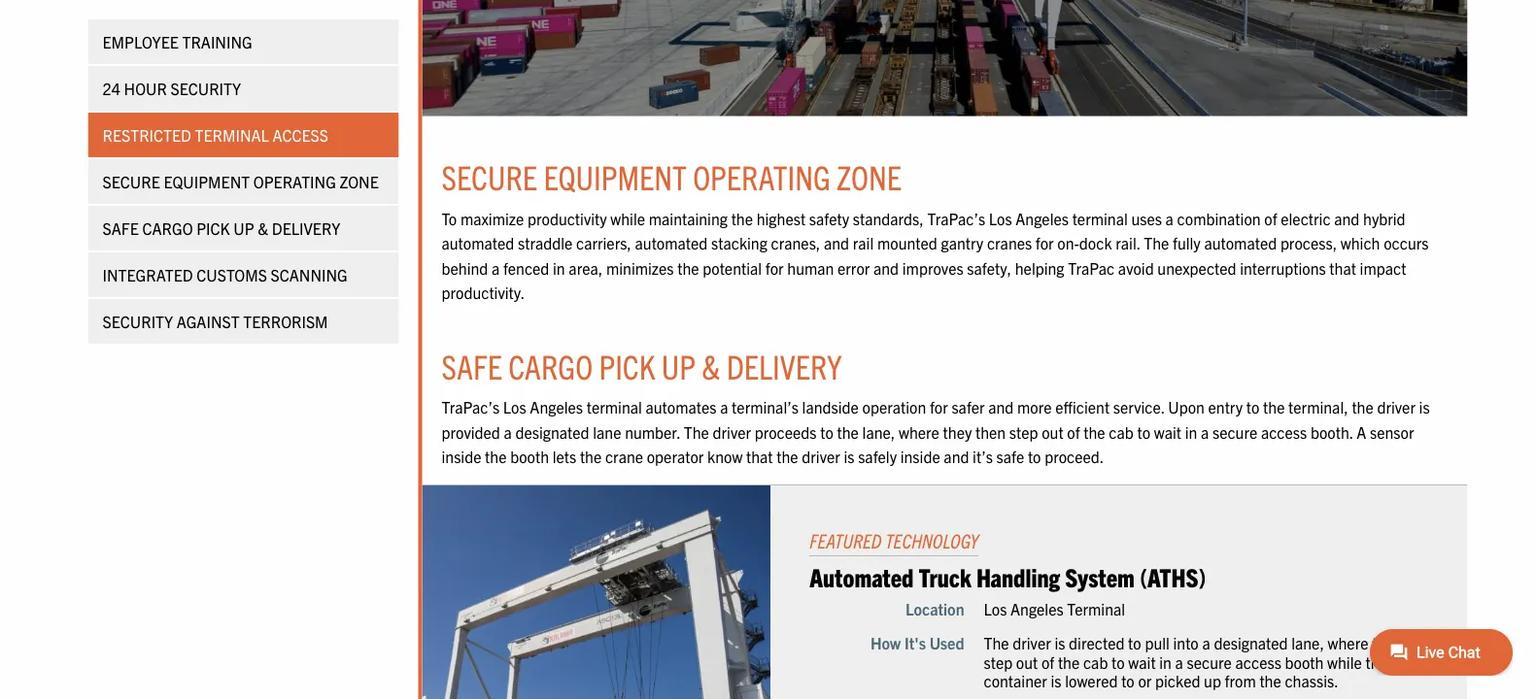 Task type: describe. For each thing, give the bounding box(es) containing it.
cranes,
[[771, 233, 820, 253]]

rail.
[[1116, 233, 1140, 253]]

while inside to maximize productivity while maintaining the highest safety standards, trapac's los angeles terminal uses a combination of electric and hybrid automated straddle carriers, automated stacking cranes, and rail mounted gantry cranes for on-dock rail. the fully automated process, which occurs behind a fenced in area, minimizes the potential for human error and improves safety, helping trapac avoid unexpected interruptions that impact productivity.
[[610, 208, 645, 228]]

the up a
[[1352, 397, 1374, 417]]

improves
[[902, 258, 963, 277]]

2 automated from the left
[[635, 233, 708, 253]]

angeles inside 'trapac's los angeles terminal automates a terminal's landside operation for safer and more efficient service. upon entry to the terminal, the driver is provided a designated lane number. the driver proceeds to the lane, where they then step out of the cab to wait in a secure access booth. a sensor inside the booth lets the crane operator know that the driver is safely inside and it's safe to proceed.'
[[530, 397, 583, 417]]

fully
[[1173, 233, 1201, 253]]

interruptions
[[1240, 258, 1326, 277]]

standards,
[[853, 208, 924, 228]]

cranes
[[987, 233, 1032, 253]]

2 horizontal spatial for
[[1036, 233, 1054, 253]]

1 vertical spatial safe cargo pick up & delivery
[[442, 345, 842, 386]]

1 horizontal spatial terminal
[[1067, 599, 1125, 619]]

mounted
[[877, 233, 937, 253]]

0 horizontal spatial safe
[[102, 219, 139, 238]]

chassis.
[[1285, 671, 1338, 690]]

gantry
[[941, 233, 983, 253]]

truck
[[919, 561, 971, 592]]

los angeles terminal
[[984, 599, 1125, 619]]

a down upon
[[1201, 422, 1209, 442]]

proceeds
[[755, 422, 817, 442]]

24 hour security link
[[88, 66, 399, 111]]

dock
[[1079, 233, 1112, 253]]

(aths)
[[1140, 561, 1206, 592]]

0 horizontal spatial equipment
[[164, 172, 250, 191]]

proceed.
[[1045, 447, 1104, 466]]

behind
[[442, 258, 488, 277]]

process,
[[1280, 233, 1337, 253]]

and up then
[[988, 397, 1014, 417]]

lane
[[593, 422, 621, 442]]

driver down proceeds
[[802, 447, 840, 466]]

that inside 'trapac's los angeles terminal automates a terminal's landside operation for safer and more efficient service. upon entry to the terminal, the driver is provided a designated lane number. the driver proceeds to the lane, where they then step out of the cab to wait in a secure access booth. a sensor inside the booth lets the crane operator know that the driver is safely inside and it's safe to proceed.'
[[746, 447, 773, 466]]

24
[[102, 79, 120, 98]]

a up the productivity. on the left top
[[492, 258, 500, 277]]

0 horizontal spatial delivery
[[272, 219, 340, 238]]

operator
[[647, 447, 704, 466]]

los inside to maximize productivity while maintaining the highest safety standards, trapac's los angeles terminal uses a combination of electric and hybrid automated straddle carriers, automated stacking cranes, and rail mounted gantry cranes for on-dock rail. the fully automated process, which occurs behind a fenced in area, minimizes the potential for human error and improves safety, helping trapac avoid unexpected interruptions that impact productivity.
[[989, 208, 1012, 228]]

avoid
[[1118, 258, 1154, 277]]

the up stacking
[[731, 208, 753, 228]]

a
[[1357, 422, 1366, 442]]

driver inside 'the driver is directed to pull into a designated lane, where they step out of the cab to wait in a secure access booth while the container is lowered to or picked up from the chassis.'
[[1013, 634, 1051, 653]]

1 vertical spatial for
[[765, 258, 784, 277]]

customs
[[197, 265, 267, 285]]

cab inside 'trapac's los angeles terminal automates a terminal's landside operation for safer and more efficient service. upon entry to the terminal, the driver is provided a designated lane number. the driver proceeds to the lane, where they then step out of the cab to wait in a secure access booth. a sensor inside the booth lets the crane operator know that the driver is safely inside and it's safe to proceed.'
[[1109, 422, 1134, 442]]

carriers,
[[576, 233, 631, 253]]

where inside 'trapac's los angeles terminal automates a terminal's landside operation for safer and more efficient service. upon entry to the terminal, the driver is provided a designated lane number. the driver proceeds to the lane, where they then step out of the cab to wait in a secure access booth. a sensor inside the booth lets the crane operator know that the driver is safely inside and it's safe to proceed.'
[[899, 422, 939, 442]]

unexpected
[[1157, 258, 1236, 277]]

driver up sensor
[[1377, 397, 1415, 417]]

2 vertical spatial los
[[984, 599, 1007, 619]]

1 horizontal spatial secure
[[442, 156, 537, 197]]

where inside 'the driver is directed to pull into a designated lane, where they step out of the cab to wait in a secure access booth while the container is lowered to or picked up from the chassis.'
[[1328, 634, 1368, 653]]

in for secure equipment operating zone
[[553, 258, 565, 277]]

1 vertical spatial safe
[[442, 345, 502, 386]]

0 vertical spatial security
[[170, 79, 241, 98]]

and up the which
[[1334, 208, 1360, 228]]

a right uses
[[1165, 208, 1174, 228]]

integrated
[[102, 265, 193, 285]]

0 horizontal spatial secure equipment operating zone
[[102, 172, 379, 191]]

angeles inside to maximize productivity while maintaining the highest safety standards, trapac's los angeles terminal uses a combination of electric and hybrid automated straddle carriers, automated stacking cranes, and rail mounted gantry cranes for on-dock rail. the fully automated process, which occurs behind a fenced in area, minimizes the potential for human error and improves safety, helping trapac avoid unexpected interruptions that impact productivity.
[[1016, 208, 1069, 228]]

fenced
[[503, 258, 549, 277]]

the down efficient
[[1084, 422, 1105, 442]]

out inside 'trapac's los angeles terminal automates a terminal's landside operation for safer and more efficient service. upon entry to the terminal, the driver is provided a designated lane number. the driver proceeds to the lane, where they then step out of the cab to wait in a secure access booth. a sensor inside the booth lets the crane operator know that the driver is safely inside and it's safe to proceed.'
[[1042, 422, 1063, 442]]

trapac's inside to maximize productivity while maintaining the highest safety standards, trapac's los angeles terminal uses a combination of electric and hybrid automated straddle carriers, automated stacking cranes, and rail mounted gantry cranes for on-dock rail. the fully automated process, which occurs behind a fenced in area, minimizes the potential for human error and improves safety, helping trapac avoid unexpected interruptions that impact productivity.
[[927, 208, 985, 228]]

0 horizontal spatial safe cargo pick up & delivery
[[102, 219, 340, 238]]

access
[[273, 125, 328, 145]]

3 automated from the left
[[1204, 233, 1277, 253]]

more
[[1017, 397, 1052, 417]]

the inside 'the driver is directed to pull into a designated lane, where they step out of the cab to wait in a secure access booth while the container is lowered to or picked up from the chassis.'
[[984, 634, 1009, 653]]

number.
[[625, 422, 680, 442]]

trapac's inside 'trapac's los angeles terminal automates a terminal's landside operation for safer and more efficient service. upon entry to the terminal, the driver is provided a designated lane number. the driver proceeds to the lane, where they then step out of the cab to wait in a secure access booth. a sensor inside the booth lets the crane operator know that the driver is safely inside and it's safe to proceed.'
[[442, 397, 500, 417]]

straddle
[[518, 233, 573, 253]]

terminal inside restricted terminal access link
[[195, 125, 269, 145]]

integrated customs scanning
[[102, 265, 348, 285]]

0 vertical spatial &
[[258, 219, 268, 238]]

the down landside
[[837, 422, 859, 442]]

productivity
[[528, 208, 607, 228]]

which
[[1341, 233, 1380, 253]]

featured technology automated truck handling system (aths)
[[809, 528, 1206, 592]]

lane, inside 'the driver is directed to pull into a designated lane, where they step out of the cab to wait in a secure access booth while the container is lowered to or picked up from the chassis.'
[[1291, 634, 1324, 653]]

terminal,
[[1288, 397, 1348, 417]]

on-
[[1057, 233, 1079, 253]]

terminal's
[[732, 397, 799, 417]]

combination
[[1177, 208, 1261, 228]]

system
[[1065, 561, 1135, 592]]

safe cargo pick up & delivery link
[[88, 206, 399, 251]]

handling
[[976, 561, 1060, 592]]

stacking
[[711, 233, 767, 253]]

secure inside 'trapac's los angeles terminal automates a terminal's landside operation for safer and more efficient service. upon entry to the terminal, the driver is provided a designated lane number. the driver proceeds to the lane, where they then step out of the cab to wait in a secure access booth. a sensor inside the booth lets the crane operator know that the driver is safely inside and it's safe to proceed.'
[[1212, 422, 1257, 442]]

human
[[787, 258, 834, 277]]

and left it's
[[944, 447, 969, 466]]

los inside 'trapac's los angeles terminal automates a terminal's landside operation for safer and more efficient service. upon entry to the terminal, the driver is provided a designated lane number. the driver proceeds to the lane, where they then step out of the cab to wait in a secure access booth. a sensor inside the booth lets the crane operator know that the driver is safely inside and it's safe to proceed.'
[[503, 397, 526, 417]]

1 horizontal spatial cargo
[[508, 345, 593, 386]]

and right error
[[873, 258, 899, 277]]

picked
[[1155, 671, 1200, 690]]

or
[[1138, 671, 1152, 690]]

safe
[[996, 447, 1024, 466]]

to
[[442, 208, 457, 228]]

wait inside 'trapac's los angeles terminal automates a terminal's landside operation for safer and more efficient service. upon entry to the terminal, the driver is provided a designated lane number. the driver proceeds to the lane, where they then step out of the cab to wait in a secure access booth. a sensor inside the booth lets the crane operator know that the driver is safely inside and it's safe to proceed.'
[[1154, 422, 1181, 442]]

lane, inside 'trapac's los angeles terminal automates a terminal's landside operation for safer and more efficient service. upon entry to the terminal, the driver is provided a designated lane number. the driver proceeds to the lane, where they then step out of the cab to wait in a secure access booth. a sensor inside the booth lets the crane operator know that the driver is safely inside and it's safe to proceed.'
[[862, 422, 895, 442]]

location
[[905, 599, 964, 619]]

integrated customs scanning link
[[88, 253, 399, 297]]

the left terminal,
[[1263, 397, 1285, 417]]

trapac
[[1068, 258, 1115, 277]]

efficient
[[1055, 397, 1110, 417]]

maintaining
[[649, 208, 728, 228]]

they inside 'the driver is directed to pull into a designated lane, where they step out of the cab to wait in a secure access booth while the container is lowered to or picked up from the chassis.'
[[1372, 634, 1401, 653]]

productivity.
[[442, 283, 525, 302]]

error
[[838, 258, 870, 277]]

0 horizontal spatial operating
[[253, 172, 336, 191]]

booth inside 'the driver is directed to pull into a designated lane, where they step out of the cab to wait in a secure access booth while the container is lowered to or picked up from the chassis.'
[[1285, 652, 1324, 672]]

0 vertical spatial pick
[[196, 219, 230, 238]]

operation
[[862, 397, 926, 417]]

minimizes
[[606, 258, 674, 277]]

1 horizontal spatial delivery
[[726, 345, 842, 386]]

1 vertical spatial security
[[102, 312, 173, 331]]

scanning
[[271, 265, 348, 285]]

1 horizontal spatial zone
[[837, 156, 902, 197]]

the down los angeles terminal at the bottom right of page
[[1058, 652, 1080, 672]]

from
[[1225, 671, 1256, 690]]

24 hour security
[[102, 79, 241, 98]]

featured
[[809, 528, 882, 553]]

1 horizontal spatial operating
[[693, 156, 831, 197]]

restricted
[[102, 125, 191, 145]]

restricted terminal access link
[[88, 113, 399, 157]]

employee training
[[102, 32, 252, 51]]

the left potential
[[677, 258, 699, 277]]

1 vertical spatial up
[[661, 345, 696, 386]]

step inside 'trapac's los angeles terminal automates a terminal's landside operation for safer and more efficient service. upon entry to the terminal, the driver is provided a designated lane number. the driver proceeds to the lane, where they then step out of the cab to wait in a secure access booth. a sensor inside the booth lets the crane operator know that the driver is safely inside and it's safe to proceed.'
[[1009, 422, 1038, 442]]

safely
[[858, 447, 897, 466]]

the right chassis.
[[1365, 652, 1387, 672]]

1 horizontal spatial equipment
[[543, 156, 687, 197]]

provided
[[442, 422, 500, 442]]

it's
[[904, 634, 926, 653]]

impact
[[1360, 258, 1406, 277]]

employee
[[102, 32, 179, 51]]

0 horizontal spatial zone
[[340, 172, 379, 191]]



Task type: locate. For each thing, give the bounding box(es) containing it.
1 vertical spatial booth
[[1285, 652, 1324, 672]]

in left area,
[[553, 258, 565, 277]]

1 horizontal spatial trapac's
[[927, 208, 985, 228]]

the down 'automates'
[[684, 422, 709, 442]]

service.
[[1113, 397, 1165, 417]]

that
[[1329, 258, 1356, 277], [746, 447, 773, 466]]

1 horizontal spatial terminal
[[1072, 208, 1128, 228]]

secure down restricted
[[102, 172, 160, 191]]

& down the secure equipment operating zone link
[[258, 219, 268, 238]]

know
[[707, 447, 743, 466]]

1 vertical spatial trapac's
[[442, 397, 500, 417]]

0 vertical spatial while
[[610, 208, 645, 228]]

in left the into in the right of the page
[[1159, 652, 1172, 672]]

& up 'automates'
[[702, 345, 720, 386]]

for left safer
[[930, 397, 948, 417]]

how
[[871, 634, 901, 653]]

1 horizontal spatial lane,
[[1291, 634, 1324, 653]]

1 horizontal spatial while
[[1327, 652, 1362, 672]]

cab
[[1109, 422, 1134, 442], [1083, 652, 1108, 672]]

the
[[1144, 233, 1169, 253], [684, 422, 709, 442], [984, 634, 1009, 653]]

0 horizontal spatial booth
[[510, 447, 549, 466]]

1 horizontal spatial they
[[1372, 634, 1401, 653]]

0 vertical spatial up
[[234, 219, 254, 238]]

trapac's los angeles terminal automates a terminal's landside operation for safer and more efficient service. upon entry to the terminal, the driver is provided a designated lane number. the driver proceeds to the lane, where they then step out of the cab to wait in a secure access booth. a sensor inside the booth lets the crane operator know that the driver is safely inside and it's safe to proceed.
[[442, 397, 1430, 466]]

driver up container
[[1013, 634, 1051, 653]]

inside down provided
[[442, 447, 481, 466]]

a
[[1165, 208, 1174, 228], [492, 258, 500, 277], [720, 397, 728, 417], [504, 422, 512, 442], [1201, 422, 1209, 442], [1202, 634, 1210, 653], [1175, 652, 1183, 672]]

los
[[989, 208, 1012, 228], [503, 397, 526, 417], [984, 599, 1007, 619]]

1 horizontal spatial booth
[[1285, 652, 1324, 672]]

delivery up terminal's at the bottom of the page
[[726, 345, 842, 386]]

that down the which
[[1329, 258, 1356, 277]]

employee training link
[[88, 19, 399, 64]]

of up proceed.
[[1067, 422, 1080, 442]]

lane, up chassis.
[[1291, 634, 1324, 653]]

1 horizontal spatial out
[[1042, 422, 1063, 442]]

to maximize productivity while maintaining the highest safety standards, trapac's los angeles terminal uses a combination of electric and hybrid automated straddle carriers, automated stacking cranes, and rail mounted gantry cranes for on-dock rail. the fully automated process, which occurs behind a fenced in area, minimizes the potential for human error and improves safety, helping trapac avoid unexpected interruptions that impact productivity.
[[442, 208, 1429, 302]]

angeles
[[1016, 208, 1069, 228], [530, 397, 583, 417], [1010, 599, 1064, 619]]

0 vertical spatial that
[[1329, 258, 1356, 277]]

up down the secure equipment operating zone link
[[234, 219, 254, 238]]

delivery up scanning
[[272, 219, 340, 238]]

safe
[[102, 219, 139, 238], [442, 345, 502, 386]]

1 vertical spatial out
[[1016, 652, 1038, 672]]

0 vertical spatial cargo
[[142, 219, 193, 238]]

terminal up the lane
[[587, 397, 642, 417]]

1 horizontal spatial of
[[1067, 422, 1080, 442]]

step right used
[[984, 652, 1013, 672]]

uses
[[1131, 208, 1162, 228]]

out down more
[[1042, 422, 1063, 442]]

against
[[177, 312, 240, 331]]

0 vertical spatial safe cargo pick up & delivery
[[102, 219, 340, 238]]

the
[[731, 208, 753, 228], [677, 258, 699, 277], [1263, 397, 1285, 417], [1352, 397, 1374, 417], [837, 422, 859, 442], [1084, 422, 1105, 442], [485, 447, 507, 466], [580, 447, 602, 466], [777, 447, 798, 466], [1058, 652, 1080, 672], [1365, 652, 1387, 672], [1259, 671, 1281, 690]]

2 horizontal spatial in
[[1185, 422, 1197, 442]]

technology
[[885, 528, 979, 553]]

0 horizontal spatial &
[[258, 219, 268, 238]]

in for safe cargo pick up & delivery
[[1185, 422, 1197, 442]]

step inside 'the driver is directed to pull into a designated lane, where they step out of the cab to wait in a secure access booth while the container is lowered to or picked up from the chassis.'
[[984, 652, 1013, 672]]

booth left lets
[[510, 447, 549, 466]]

0 vertical spatial designated
[[515, 422, 589, 442]]

in down upon
[[1185, 422, 1197, 442]]

the inside 'trapac's los angeles terminal automates a terminal's landside operation for safer and more efficient service. upon entry to the terminal, the driver is provided a designated lane number. the driver proceeds to the lane, where they then step out of the cab to wait in a secure access booth. a sensor inside the booth lets the crane operator know that the driver is safely inside and it's safe to proceed.'
[[684, 422, 709, 442]]

directed
[[1069, 634, 1125, 653]]

maximize
[[460, 208, 524, 228]]

and
[[1334, 208, 1360, 228], [824, 233, 849, 253], [873, 258, 899, 277], [988, 397, 1014, 417], [944, 447, 969, 466]]

1 vertical spatial &
[[702, 345, 720, 386]]

1 horizontal spatial inside
[[900, 447, 940, 466]]

0 horizontal spatial of
[[1041, 652, 1054, 672]]

0 vertical spatial delivery
[[272, 219, 340, 238]]

secure
[[1212, 422, 1257, 442], [1187, 652, 1232, 672]]

where
[[899, 422, 939, 442], [1328, 634, 1368, 653]]

secure equipment operating zone up the maintaining
[[442, 156, 902, 197]]

they inside 'trapac's los angeles terminal automates a terminal's landside operation for safer and more efficient service. upon entry to the terminal, the driver is provided a designated lane number. the driver proceeds to the lane, where they then step out of the cab to wait in a secure access booth. a sensor inside the booth lets the crane operator know that the driver is safely inside and it's safe to proceed.'
[[943, 422, 972, 442]]

1 vertical spatial while
[[1327, 652, 1362, 672]]

0 horizontal spatial trapac's
[[442, 397, 500, 417]]

out down los angeles terminal at the bottom right of page
[[1016, 652, 1038, 672]]

access
[[1261, 422, 1307, 442], [1235, 652, 1281, 672]]

secure equipment operating zone up the "safe cargo pick up & delivery" link
[[102, 172, 379, 191]]

safety
[[809, 208, 849, 228]]

1 horizontal spatial for
[[930, 397, 948, 417]]

access inside 'trapac's los angeles terminal automates a terminal's landside operation for safer and more efficient service. upon entry to the terminal, the driver is provided a designated lane number. the driver proceeds to the lane, where they then step out of the cab to wait in a secure access booth. a sensor inside the booth lets the crane operator know that the driver is safely inside and it's safe to proceed.'
[[1261, 422, 1307, 442]]

1 vertical spatial step
[[984, 652, 1013, 672]]

0 horizontal spatial cargo
[[142, 219, 193, 238]]

rail
[[853, 233, 874, 253]]

designated inside 'the driver is directed to pull into a designated lane, where they step out of the cab to wait in a secure access booth while the container is lowered to or picked up from the chassis.'
[[1214, 634, 1288, 653]]

2 vertical spatial for
[[930, 397, 948, 417]]

safety,
[[967, 258, 1011, 277]]

a right provided
[[504, 422, 512, 442]]

in inside 'the driver is directed to pull into a designated lane, where they step out of the cab to wait in a secure access booth while the container is lowered to or picked up from the chassis.'
[[1159, 652, 1172, 672]]

trapac's up gantry
[[927, 208, 985, 228]]

lane, up safely
[[862, 422, 895, 442]]

wait left the into in the right of the page
[[1128, 652, 1156, 672]]

angeles down handling
[[1010, 599, 1064, 619]]

0 vertical spatial out
[[1042, 422, 1063, 442]]

delivery
[[272, 219, 340, 238], [726, 345, 842, 386]]

cab down the service.
[[1109, 422, 1134, 442]]

of left electric
[[1264, 208, 1277, 228]]

terminal up dock
[[1072, 208, 1128, 228]]

designated
[[515, 422, 589, 442], [1214, 634, 1288, 653]]

terminal down "system"
[[1067, 599, 1125, 619]]

safe up integrated
[[102, 219, 139, 238]]

0 horizontal spatial pick
[[196, 219, 230, 238]]

1 vertical spatial the
[[684, 422, 709, 442]]

sensor
[[1370, 422, 1414, 442]]

that inside to maximize productivity while maintaining the highest safety standards, trapac's los angeles terminal uses a combination of electric and hybrid automated straddle carriers, automated stacking cranes, and rail mounted gantry cranes for on-dock rail. the fully automated process, which occurs behind a fenced in area, minimizes the potential for human error and improves safety, helping trapac avoid unexpected interruptions that impact productivity.
[[1329, 258, 1356, 277]]

driver
[[1377, 397, 1415, 417], [713, 422, 751, 442], [802, 447, 840, 466], [1013, 634, 1051, 653]]

angeles up on-
[[1016, 208, 1069, 228]]

booth right from
[[1285, 652, 1324, 672]]

while inside 'the driver is directed to pull into a designated lane, where they step out of the cab to wait in a secure access booth while the container is lowered to or picked up from the chassis.'
[[1327, 652, 1362, 672]]

up up 'automates'
[[661, 345, 696, 386]]

and down safety
[[824, 233, 849, 253]]

1 horizontal spatial pick
[[599, 345, 655, 386]]

secure inside 'the driver is directed to pull into a designated lane, where they step out of the cab to wait in a secure access booth while the container is lowered to or picked up from the chassis.'
[[1187, 652, 1232, 672]]

up
[[234, 219, 254, 238], [661, 345, 696, 386]]

of inside to maximize productivity while maintaining the highest safety standards, trapac's los angeles terminal uses a combination of electric and hybrid automated straddle carriers, automated stacking cranes, and rail mounted gantry cranes for on-dock rail. the fully automated process, which occurs behind a fenced in area, minimizes the potential for human error and improves safety, helping trapac avoid unexpected interruptions that impact productivity.
[[1264, 208, 1277, 228]]

0 horizontal spatial up
[[234, 219, 254, 238]]

1 horizontal spatial automated
[[635, 233, 708, 253]]

0 vertical spatial step
[[1009, 422, 1038, 442]]

1 vertical spatial angeles
[[530, 397, 583, 417]]

access down terminal,
[[1261, 422, 1307, 442]]

angeles up lets
[[530, 397, 583, 417]]

0 vertical spatial safe
[[102, 219, 139, 238]]

0 vertical spatial the
[[1144, 233, 1169, 253]]

the down provided
[[485, 447, 507, 466]]

the down uses
[[1144, 233, 1169, 253]]

0 vertical spatial cab
[[1109, 422, 1134, 442]]

secure
[[442, 156, 537, 197], [102, 172, 160, 191]]

the down proceeds
[[777, 447, 798, 466]]

a right pull
[[1175, 652, 1183, 672]]

for left on-
[[1036, 233, 1054, 253]]

while
[[610, 208, 645, 228], [1327, 652, 1362, 672]]

1 horizontal spatial in
[[1159, 652, 1172, 672]]

is
[[1419, 397, 1430, 417], [844, 447, 854, 466], [1055, 634, 1065, 653], [1051, 671, 1061, 690]]

0 vertical spatial angeles
[[1016, 208, 1069, 228]]

wait down upon
[[1154, 422, 1181, 442]]

0 vertical spatial terminal
[[195, 125, 269, 145]]

out inside 'the driver is directed to pull into a designated lane, where they step out of the cab to wait in a secure access booth while the container is lowered to or picked up from the chassis.'
[[1016, 652, 1038, 672]]

lets
[[553, 447, 576, 466]]

1 vertical spatial wait
[[1128, 652, 1156, 672]]

equipment up productivity
[[543, 156, 687, 197]]

2 horizontal spatial of
[[1264, 208, 1277, 228]]

cargo up integrated
[[142, 219, 193, 238]]

access inside 'the driver is directed to pull into a designated lane, where they step out of the cab to wait in a secure access booth while the container is lowered to or picked up from the chassis.'
[[1235, 652, 1281, 672]]

pick up integrated customs scanning
[[196, 219, 230, 238]]

1 inside from the left
[[442, 447, 481, 466]]

0 horizontal spatial secure
[[102, 172, 160, 191]]

driver up know on the bottom
[[713, 422, 751, 442]]

1 vertical spatial lane,
[[1291, 634, 1324, 653]]

safe cargo pick up & delivery
[[102, 219, 340, 238], [442, 345, 842, 386]]

0 horizontal spatial lane,
[[862, 422, 895, 442]]

terminal down 24 hour security link
[[195, 125, 269, 145]]

training
[[182, 32, 252, 51]]

1 vertical spatial secure
[[1187, 652, 1232, 672]]

equipment down restricted terminal access
[[164, 172, 250, 191]]

1 horizontal spatial secure equipment operating zone
[[442, 156, 902, 197]]

electric
[[1281, 208, 1331, 228]]

secure equipment operating zone link
[[88, 159, 399, 204]]

security down integrated
[[102, 312, 173, 331]]

of left lowered on the bottom of the page
[[1041, 652, 1054, 672]]

0 vertical spatial lane,
[[862, 422, 895, 442]]

into
[[1173, 634, 1199, 653]]

for down cranes,
[[765, 258, 784, 277]]

safe up provided
[[442, 345, 502, 386]]

1 vertical spatial cab
[[1083, 652, 1108, 672]]

of inside 'the driver is directed to pull into a designated lane, where they step out of the cab to wait in a secure access booth while the container is lowered to or picked up from the chassis.'
[[1041, 652, 1054, 672]]

operating down access
[[253, 172, 336, 191]]

crane
[[605, 447, 643, 466]]

0 vertical spatial trapac's
[[927, 208, 985, 228]]

in inside to maximize productivity while maintaining the highest safety standards, trapac's los angeles terminal uses a combination of electric and hybrid automated straddle carriers, automated stacking cranes, and rail mounted gantry cranes for on-dock rail. the fully automated process, which occurs behind a fenced in area, minimizes the potential for human error and improves safety, helping trapac avoid unexpected interruptions that impact productivity.
[[553, 258, 565, 277]]

0 vertical spatial booth
[[510, 447, 549, 466]]

pick
[[196, 219, 230, 238], [599, 345, 655, 386]]

entry
[[1208, 397, 1243, 417]]

step down more
[[1009, 422, 1038, 442]]

designated up from
[[1214, 634, 1288, 653]]

safe cargo pick up & delivery up 'automates'
[[442, 345, 842, 386]]

1 vertical spatial of
[[1067, 422, 1080, 442]]

1 vertical spatial cargo
[[508, 345, 593, 386]]

1 vertical spatial delivery
[[726, 345, 842, 386]]

trapac's
[[927, 208, 985, 228], [442, 397, 500, 417]]

0 vertical spatial where
[[899, 422, 939, 442]]

operating up highest
[[693, 156, 831, 197]]

safer
[[952, 397, 985, 417]]

a left terminal's at the bottom of the page
[[720, 397, 728, 417]]

1 vertical spatial designated
[[1214, 634, 1288, 653]]

security up restricted terminal access
[[170, 79, 241, 98]]

operating
[[693, 156, 831, 197], [253, 172, 336, 191]]

2 vertical spatial of
[[1041, 652, 1054, 672]]

it's
[[973, 447, 993, 466]]

security against terrorism
[[102, 312, 328, 331]]

safe cargo pick up & delivery up integrated customs scanning
[[102, 219, 340, 238]]

pick up 'automates'
[[599, 345, 655, 386]]

automated down the maintaining
[[635, 233, 708, 253]]

trapac's up provided
[[442, 397, 500, 417]]

the up container
[[984, 634, 1009, 653]]

0 horizontal spatial while
[[610, 208, 645, 228]]

a right the into in the right of the page
[[1202, 634, 1210, 653]]

the right from
[[1259, 671, 1281, 690]]

1 vertical spatial los
[[503, 397, 526, 417]]

1 horizontal spatial cab
[[1109, 422, 1134, 442]]

terminal inside to maximize productivity while maintaining the highest safety standards, trapac's los angeles terminal uses a combination of electric and hybrid automated straddle carriers, automated stacking cranes, and rail mounted gantry cranes for on-dock rail. the fully automated process, which occurs behind a fenced in area, minimizes the potential for human error and improves safety, helping trapac avoid unexpected interruptions that impact productivity.
[[1072, 208, 1128, 228]]

pull
[[1145, 634, 1170, 653]]

then
[[975, 422, 1006, 442]]

1 vertical spatial where
[[1328, 634, 1368, 653]]

up
[[1204, 671, 1221, 690]]

security
[[170, 79, 241, 98], [102, 312, 173, 331]]

1 vertical spatial terminal
[[587, 397, 642, 417]]

out
[[1042, 422, 1063, 442], [1016, 652, 1038, 672]]

1 horizontal spatial designated
[[1214, 634, 1288, 653]]

potential
[[703, 258, 762, 277]]

terminal inside 'trapac's los angeles terminal automates a terminal's landside operation for safer and more efficient service. upon entry to the terminal, the driver is provided a designated lane number. the driver proceeds to the lane, where they then step out of the cab to wait in a secure access booth. a sensor inside the booth lets the crane operator know that the driver is safely inside and it's safe to proceed.'
[[587, 397, 642, 417]]

designated up lets
[[515, 422, 589, 442]]

booth inside 'trapac's los angeles terminal automates a terminal's landside operation for safer and more efficient service. upon entry to the terminal, the driver is provided a designated lane number. the driver proceeds to the lane, where they then step out of the cab to wait in a secure access booth. a sensor inside the booth lets the crane operator know that the driver is safely inside and it's safe to proceed.'
[[510, 447, 549, 466]]

automated down combination
[[1204, 233, 1277, 253]]

0 horizontal spatial out
[[1016, 652, 1038, 672]]

access right up
[[1235, 652, 1281, 672]]

area,
[[569, 258, 603, 277]]

1 horizontal spatial up
[[661, 345, 696, 386]]

2 vertical spatial angeles
[[1010, 599, 1064, 619]]

for inside 'trapac's los angeles terminal automates a terminal's landside operation for safer and more efficient service. upon entry to the terminal, the driver is provided a designated lane number. the driver proceeds to the lane, where they then step out of the cab to wait in a secure access booth. a sensor inside the booth lets the crane operator know that the driver is safely inside and it's safe to proceed.'
[[930, 397, 948, 417]]

1 horizontal spatial &
[[702, 345, 720, 386]]

the inside to maximize productivity while maintaining the highest safety standards, trapac's los angeles terminal uses a combination of electric and hybrid automated straddle carriers, automated stacking cranes, and rail mounted gantry cranes for on-dock rail. the fully automated process, which occurs behind a fenced in area, minimizes the potential for human error and improves safety, helping trapac avoid unexpected interruptions that impact productivity.
[[1144, 233, 1169, 253]]

of inside 'trapac's los angeles terminal automates a terminal's landside operation for safer and more efficient service. upon entry to the terminal, the driver is provided a designated lane number. the driver proceeds to the lane, where they then step out of the cab to wait in a secure access booth. a sensor inside the booth lets the crane operator know that the driver is safely inside and it's safe to proceed.'
[[1067, 422, 1080, 442]]

cab inside 'the driver is directed to pull into a designated lane, where they step out of the cab to wait in a secure access booth while the container is lowered to or picked up from the chassis.'
[[1083, 652, 1108, 672]]

where down operation
[[899, 422, 939, 442]]

0 vertical spatial access
[[1261, 422, 1307, 442]]

0 horizontal spatial automated
[[442, 233, 514, 253]]

automates
[[646, 397, 716, 417]]

0 horizontal spatial inside
[[442, 447, 481, 466]]

that right know on the bottom
[[746, 447, 773, 466]]

highest
[[757, 208, 806, 228]]

cargo up lets
[[508, 345, 593, 386]]

in inside 'trapac's los angeles terminal automates a terminal's landside operation for safer and more efficient service. upon entry to the terminal, the driver is provided a designated lane number. the driver proceeds to the lane, where they then step out of the cab to wait in a secure access booth. a sensor inside the booth lets the crane operator know that the driver is safely inside and it's safe to proceed.'
[[1185, 422, 1197, 442]]

the right lets
[[580, 447, 602, 466]]

2 horizontal spatial automated
[[1204, 233, 1277, 253]]

1 vertical spatial pick
[[599, 345, 655, 386]]

wait inside 'the driver is directed to pull into a designated lane, where they step out of the cab to wait in a secure access booth while the container is lowered to or picked up from the chassis.'
[[1128, 652, 1156, 672]]

restricted terminal access
[[102, 125, 328, 145]]

occurs
[[1384, 233, 1429, 253]]

inside right safely
[[900, 447, 940, 466]]

hybrid
[[1363, 208, 1405, 228]]

how it's used
[[871, 634, 964, 653]]

used
[[929, 634, 964, 653]]

0 horizontal spatial in
[[553, 258, 565, 277]]

for
[[1036, 233, 1054, 253], [765, 258, 784, 277], [930, 397, 948, 417]]

1 vertical spatial they
[[1372, 634, 1401, 653]]

where up chassis.
[[1328, 634, 1368, 653]]

designated inside 'trapac's los angeles terminal automates a terminal's landside operation for safer and more efficient service. upon entry to the terminal, the driver is provided a designated lane number. the driver proceeds to the lane, where they then step out of the cab to wait in a secure access booth. a sensor inside the booth lets the crane operator know that the driver is safely inside and it's safe to proceed.'
[[515, 422, 589, 442]]

0 vertical spatial in
[[553, 258, 565, 277]]

helping
[[1015, 258, 1064, 277]]

2 inside from the left
[[900, 447, 940, 466]]

0 horizontal spatial designated
[[515, 422, 589, 442]]

lowered
[[1065, 671, 1118, 690]]

2 horizontal spatial the
[[1144, 233, 1169, 253]]

1 vertical spatial access
[[1235, 652, 1281, 672]]

0 horizontal spatial the
[[684, 422, 709, 442]]

the driver is directed to pull into a designated lane, where they step out of the cab to wait in a secure access booth while the container is lowered to or picked up from the chassis.
[[984, 634, 1401, 690]]

automated up behind
[[442, 233, 514, 253]]

secure up "maximize"
[[442, 156, 537, 197]]

cab left or
[[1083, 652, 1108, 672]]

1 automated from the left
[[442, 233, 514, 253]]

booth.
[[1311, 422, 1353, 442]]

automated
[[809, 561, 914, 592]]

hour
[[124, 79, 167, 98]]

0 horizontal spatial where
[[899, 422, 939, 442]]



Task type: vqa. For each thing, say whether or not it's contained in the screenshot.
leftmost FOCUS: CLIMATE ACTION
no



